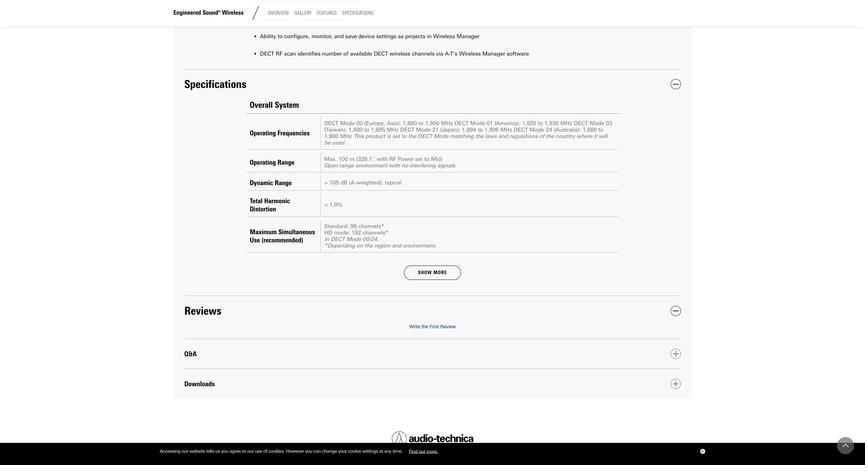 Task type: describe. For each thing, give the bounding box(es) containing it.
environment
[[356, 162, 388, 169]]

engineered
[[173, 9, 201, 17]]

(japan):
[[440, 126, 461, 133]]

(america):
[[495, 120, 521, 126]]

max.
[[324, 156, 337, 162]]

identifies
[[298, 51, 321, 57]]

db
[[341, 180, 348, 186]]

24
[[546, 126, 552, 133]]

agree
[[230, 449, 241, 454]]

change
[[322, 449, 337, 454]]

<
[[324, 202, 328, 208]]

device
[[359, 33, 375, 40]]

operating for operating frequencies
[[250, 129, 276, 137]]

mhz up 'country'
[[561, 120, 573, 126]]

range for operating range
[[278, 158, 295, 166]]

1,930
[[545, 120, 559, 126]]

0 vertical spatial of
[[344, 51, 349, 57]]

1,894
[[462, 126, 476, 133]]

simultaneous
[[279, 228, 315, 236]]

(recommended)
[[262, 236, 303, 244]]

to right 1,894
[[478, 126, 483, 133]]

plus image for q&a
[[673, 351, 679, 357]]

no
[[402, 162, 408, 169]]

maximum simultaneous use (recommended)
[[250, 228, 315, 244]]

mode left "00"
[[340, 120, 355, 126]]

cookie
[[348, 449, 361, 454]]

store logo image
[[392, 432, 474, 447]]

country
[[556, 133, 575, 139]]

protocol
[[322, 16, 343, 22]]

*depending
[[324, 242, 355, 249]]

dynamic range
[[250, 179, 292, 187]]

where
[[577, 133, 593, 139]]

2 our from the left
[[247, 449, 254, 454]]

rf inside max. 100 m (328.1'; with rf power set to mid) open range environment with no interfering signals.
[[390, 156, 396, 162]]

as
[[398, 33, 404, 40]]

2 horizontal spatial 1,880
[[583, 126, 597, 133]]

dect inside standard: 96 channels* hd mode: 192 channels* in dect mode 00/24. *depending on the region and environment.
[[331, 236, 345, 242]]

> 105 db (a-weighted), typical
[[324, 180, 402, 186]]

show more
[[418, 270, 447, 276]]

first
[[430, 324, 439, 330]]

1 horizontal spatial with
[[377, 156, 388, 162]]

0 vertical spatial specifications
[[342, 10, 374, 16]]

harmonic
[[264, 197, 290, 205]]

total
[[250, 197, 263, 205]]

00/24.
[[363, 236, 379, 242]]

mid)
[[431, 156, 443, 162]]

(australia):
[[554, 126, 581, 133]]

features
[[317, 10, 337, 16]]

standard:
[[324, 223, 349, 229]]

mode inside standard: 96 channels* hd mode: 192 channels* in dect mode 00/24. *depending on the region and environment.
[[347, 236, 361, 242]]

cross image
[[701, 450, 704, 453]]

write
[[409, 324, 420, 330]]

operating frequencies
[[250, 129, 310, 137]]

mhz right "21"
[[441, 120, 453, 126]]

mode left "21"
[[416, 126, 431, 133]]

the left laws
[[476, 133, 484, 139]]

2 vertical spatial wireless
[[459, 51, 481, 57]]

channels
[[412, 51, 435, 57]]

to right it
[[599, 126, 604, 133]]

dynamic
[[250, 179, 273, 187]]

minus image for specifications
[[673, 81, 679, 87]]

out
[[419, 449, 425, 454]]

your
[[338, 449, 347, 454]]

distortion
[[250, 205, 276, 213]]

syslog
[[304, 16, 320, 22]]

gallery
[[295, 10, 312, 16]]

0 horizontal spatial wireless
[[222, 9, 244, 17]]

find
[[409, 449, 418, 454]]

range for dynamic range
[[275, 179, 292, 187]]

more.
[[427, 449, 438, 454]]

used.
[[332, 139, 346, 146]]

minus image for reviews
[[673, 308, 679, 314]]

more
[[434, 270, 447, 276]]

tells
[[206, 449, 214, 454]]

find out more.
[[409, 449, 438, 454]]

dect mode 00 (europe, asia): 1,880 to 1,900 mhz dect mode 01 (america): 1,920 to 1,930 mhz dect mode 03 (taiwan): 1,880 to 1,895 mhz dect mode 21 (japan): 1,894 to 1,906 mhz dect mode 24 (australia): 1,880 to 1,900 mhz
[[324, 120, 613, 139]]

0 vertical spatial settings
[[376, 33, 397, 40]]

1 our from the left
[[182, 449, 188, 454]]

available
[[350, 51, 372, 57]]

1,920
[[522, 120, 537, 126]]

dect left 24
[[514, 126, 528, 133]]

< 1.0%
[[324, 202, 343, 208]]

to left "21"
[[419, 120, 424, 126]]

dect up be on the left of the page
[[324, 120, 339, 126]]

weighted),
[[357, 180, 383, 186]]

ability
[[260, 33, 276, 40]]

1 horizontal spatial manager
[[483, 51, 505, 57]]

channels* up 00/24. at the left bottom of page
[[359, 223, 384, 229]]

set inside max. 100 m (328.1'; with rf power set to mid) open range environment with no interfering signals.
[[415, 156, 423, 162]]

0 horizontal spatial 1,900
[[324, 133, 339, 139]]

asia):
[[387, 120, 401, 126]]

use
[[250, 236, 260, 244]]

operating for operating range
[[250, 158, 276, 166]]

projects
[[405, 33, 426, 40]]

this
[[354, 133, 364, 139]]

to left 24
[[538, 120, 543, 126]]

region
[[374, 242, 391, 249]]

power
[[398, 156, 414, 162]]

maximum
[[250, 228, 277, 236]]

arrow up image
[[843, 443, 849, 449]]

write the first review
[[409, 324, 456, 330]]

max. 100 m (328.1'; with rf power set to mid) open range environment with no interfering signals.
[[324, 156, 457, 169]]

interfering
[[410, 162, 436, 169]]

dect down ability
[[260, 51, 274, 57]]

1 vertical spatial settings
[[363, 449, 378, 454]]

mhz left this
[[340, 133, 352, 139]]

however
[[286, 449, 304, 454]]

standard: 96 channels* hd mode: 192 channels* in dect mode 00/24. *depending on the region and environment.
[[324, 223, 437, 249]]

downloads
[[184, 380, 215, 388]]

0 vertical spatial and
[[334, 33, 344, 40]]

0 horizontal spatial 1,880
[[349, 126, 363, 133]]

this product is set to the dect mode matching the laws and regulations of the country where it will be used.
[[324, 133, 608, 146]]

2 horizontal spatial with
[[389, 162, 400, 169]]

and inside this product is set to the dect mode matching the laws and regulations of the country where it will be used.
[[499, 133, 508, 139]]

100
[[339, 156, 348, 162]]

show more button
[[404, 266, 461, 280]]

reviews
[[184, 304, 221, 318]]



Task type: locate. For each thing, give the bounding box(es) containing it.
laws
[[485, 133, 497, 139]]

1 horizontal spatial our
[[247, 449, 254, 454]]

of right use
[[263, 449, 267, 454]]

write the first review link
[[409, 324, 456, 330]]

1,900 up max.
[[324, 133, 339, 139]]

wireless
[[390, 51, 410, 57]]

96
[[351, 223, 357, 229]]

any
[[384, 449, 392, 454]]

configure,
[[284, 33, 310, 40]]

the inside standard: 96 channels* hd mode: 192 channels* in dect mode 00/24. *depending on the region and environment.
[[365, 242, 373, 249]]

1,880 right (taiwan):
[[349, 126, 363, 133]]

to left "mid)"
[[425, 156, 430, 162]]

wireless right 'in'
[[433, 33, 455, 40]]

0 horizontal spatial you
[[221, 449, 229, 454]]

operating up dynamic
[[250, 158, 276, 166]]

you left can
[[305, 449, 313, 454]]

mode left the 03
[[590, 120, 605, 126]]

0 horizontal spatial with
[[291, 16, 302, 22]]

divider line image
[[249, 6, 263, 20]]

plus image for downloads
[[673, 381, 679, 387]]

typical
[[385, 180, 402, 186]]

1,880 right asia):
[[403, 120, 417, 126]]

1 horizontal spatial wireless
[[433, 33, 455, 40]]

rf left power in the top of the page
[[390, 156, 396, 162]]

>
[[324, 180, 328, 186]]

t's
[[451, 51, 458, 57]]

specifications
[[342, 10, 374, 16], [184, 78, 247, 91]]

mode
[[340, 120, 355, 126], [470, 120, 485, 126], [590, 120, 605, 126], [416, 126, 431, 133], [530, 126, 545, 133], [434, 133, 449, 139], [347, 236, 361, 242]]

1 horizontal spatial rf
[[390, 156, 396, 162]]

environment.
[[403, 242, 437, 249]]

2 vertical spatial and
[[392, 242, 402, 249]]

m
[[350, 156, 355, 162]]

the
[[408, 133, 416, 139], [476, 133, 484, 139], [546, 133, 554, 139], [365, 242, 373, 249], [422, 324, 428, 330]]

1 you from the left
[[221, 449, 229, 454]]

0 vertical spatial set
[[393, 133, 400, 139]]

range up dynamic range
[[278, 158, 295, 166]]

total harmonic distortion
[[250, 197, 290, 213]]

with right (328.1';
[[377, 156, 388, 162]]

2 horizontal spatial and
[[499, 133, 508, 139]]

website
[[189, 449, 205, 454]]

0 horizontal spatial rf
[[276, 51, 283, 57]]

21
[[433, 126, 439, 133]]

wireless right t's
[[459, 51, 481, 57]]

1 horizontal spatial specifications
[[342, 10, 374, 16]]

to right "00"
[[364, 126, 370, 133]]

1 vertical spatial of
[[540, 133, 545, 139]]

open
[[324, 162, 338, 169]]

0 horizontal spatial specifications
[[184, 78, 247, 91]]

accessing our website tells us you agree to our use of cookies. however you can change your cookie settings at any time.
[[160, 449, 404, 454]]

mode left matching
[[434, 133, 449, 139]]

0 vertical spatial operating
[[250, 129, 276, 137]]

operating
[[250, 129, 276, 137], [250, 158, 276, 166]]

0 horizontal spatial set
[[393, 133, 400, 139]]

sound®
[[203, 9, 221, 17]]

in
[[324, 236, 329, 242]]

to right ability
[[278, 33, 283, 40]]

1 vertical spatial and
[[499, 133, 508, 139]]

(taiwan):
[[324, 126, 347, 133]]

be
[[324, 139, 331, 146]]

and
[[334, 33, 344, 40], [499, 133, 508, 139], [392, 242, 402, 249]]

1 vertical spatial manager
[[483, 51, 505, 57]]

rf
[[276, 51, 283, 57], [390, 156, 396, 162]]

use
[[255, 449, 262, 454]]

00
[[356, 120, 363, 126]]

our left use
[[247, 449, 254, 454]]

the right is
[[408, 133, 416, 139]]

the right 'on' at the left bottom
[[365, 242, 373, 249]]

of right "number"
[[344, 51, 349, 57]]

0 vertical spatial minus image
[[673, 81, 679, 87]]

(328.1';
[[356, 156, 375, 162]]

engineered sound® wireless
[[173, 9, 244, 17]]

q&a
[[184, 350, 197, 358]]

1 vertical spatial rf
[[390, 156, 396, 162]]

matching
[[450, 133, 474, 139]]

dect right in
[[331, 236, 345, 242]]

mode inside this product is set to the dect mode matching the laws and regulations of the country where it will be used.
[[434, 133, 449, 139]]

0 horizontal spatial manager
[[457, 33, 480, 40]]

1 operating from the top
[[250, 129, 276, 137]]

mode left 24
[[530, 126, 545, 133]]

and right laws
[[499, 133, 508, 139]]

1,900 left (japan): at the right top
[[425, 120, 440, 126]]

2 horizontal spatial wireless
[[459, 51, 481, 57]]

with left syslog
[[291, 16, 302, 22]]

of
[[344, 51, 349, 57], [540, 133, 545, 139], [263, 449, 267, 454]]

in
[[427, 33, 432, 40]]

0 vertical spatial rf
[[276, 51, 283, 57]]

dect inside this product is set to the dect mode matching the laws and regulations of the country where it will be used.
[[418, 133, 432, 139]]

with left no
[[389, 162, 400, 169]]

via
[[436, 51, 444, 57]]

2 operating from the top
[[250, 158, 276, 166]]

1 horizontal spatial set
[[415, 156, 423, 162]]

you
[[221, 449, 229, 454], [305, 449, 313, 454]]

a-
[[445, 51, 451, 57]]

at
[[379, 449, 383, 454]]

ability to configure, monitor, and save device settings as projects in wireless manager
[[260, 33, 480, 40]]

and left save
[[334, 33, 344, 40]]

show
[[418, 270, 432, 276]]

set right power in the top of the page
[[415, 156, 423, 162]]

0 vertical spatial range
[[278, 158, 295, 166]]

2 you from the left
[[305, 449, 313, 454]]

192
[[352, 229, 361, 236]]

2 plus image from the top
[[673, 381, 679, 387]]

(europe,
[[364, 120, 386, 126]]

cookies.
[[268, 449, 285, 454]]

our left website
[[182, 449, 188, 454]]

our
[[182, 449, 188, 454], [247, 449, 254, 454]]

you right 'us'
[[221, 449, 229, 454]]

channels* up "region"
[[363, 229, 389, 236]]

2 minus image from the top
[[673, 308, 679, 314]]

to
[[278, 33, 283, 40], [419, 120, 424, 126], [538, 120, 543, 126], [364, 126, 370, 133], [478, 126, 483, 133], [599, 126, 604, 133], [402, 133, 407, 139], [425, 156, 430, 162], [242, 449, 246, 454]]

1,880 left will
[[583, 126, 597, 133]]

frequencies
[[278, 129, 310, 137]]

range
[[278, 158, 295, 166], [275, 179, 292, 187]]

operating range
[[250, 158, 295, 166]]

the left first
[[422, 324, 428, 330]]

1 horizontal spatial and
[[392, 242, 402, 249]]

1 horizontal spatial of
[[344, 51, 349, 57]]

1 vertical spatial minus image
[[673, 308, 679, 314]]

1,880
[[403, 120, 417, 126], [349, 126, 363, 133], [583, 126, 597, 133]]

1 vertical spatial specifications
[[184, 78, 247, 91]]

2 horizontal spatial of
[[540, 133, 545, 139]]

0 vertical spatial manager
[[457, 33, 480, 40]]

range up harmonic
[[275, 179, 292, 187]]

1 horizontal spatial you
[[305, 449, 313, 454]]

manager left software
[[483, 51, 505, 57]]

to right is
[[402, 133, 407, 139]]

manager up t's
[[457, 33, 480, 40]]

will
[[599, 133, 608, 139]]

wireless right sound®
[[222, 9, 244, 17]]

mhz right 1,906
[[501, 126, 512, 133]]

0 horizontal spatial and
[[334, 33, 344, 40]]

plus image
[[673, 351, 679, 357], [673, 381, 679, 387]]

us
[[215, 449, 220, 454]]

dect left "21"
[[418, 133, 432, 139]]

to right agree
[[242, 449, 246, 454]]

0 horizontal spatial our
[[182, 449, 188, 454]]

1 vertical spatial operating
[[250, 158, 276, 166]]

1,895
[[371, 126, 385, 133]]

0 vertical spatial 1,900
[[425, 120, 440, 126]]

save
[[346, 33, 357, 40]]

dect up matching
[[455, 120, 469, 126]]

0 vertical spatial plus image
[[673, 351, 679, 357]]

accessing
[[160, 449, 180, 454]]

set right is
[[393, 133, 400, 139]]

of inside this product is set to the dect mode matching the laws and regulations of the country where it will be used.
[[540, 133, 545, 139]]

set
[[393, 133, 400, 139], [415, 156, 423, 162]]

0 horizontal spatial of
[[263, 449, 267, 454]]

0 vertical spatial wireless
[[222, 9, 244, 17]]

and inside standard: 96 channels* hd mode: 192 channels* in dect mode 00/24. *depending on the region and environment.
[[392, 242, 402, 249]]

mode down 96
[[347, 236, 361, 242]]

to inside this product is set to the dect mode matching the laws and regulations of the country where it will be used.
[[402, 133, 407, 139]]

to inside max. 100 m (328.1'; with rf power set to mid) open range environment with no interfering signals.
[[425, 156, 430, 162]]

1 vertical spatial set
[[415, 156, 423, 162]]

1 horizontal spatial 1,900
[[425, 120, 440, 126]]

rf left scan
[[276, 51, 283, 57]]

settings left 'at'
[[363, 449, 378, 454]]

dect up where
[[574, 120, 588, 126]]

set inside this product is set to the dect mode matching the laws and regulations of the country where it will be used.
[[393, 133, 400, 139]]

it
[[594, 133, 597, 139]]

overall
[[250, 100, 273, 110]]

1 minus image from the top
[[673, 81, 679, 87]]

01
[[487, 120, 493, 126]]

minus image
[[673, 81, 679, 87], [673, 308, 679, 314]]

1 plus image from the top
[[673, 351, 679, 357]]

compatible
[[260, 16, 289, 22]]

settings left as
[[376, 33, 397, 40]]

1 vertical spatial wireless
[[433, 33, 455, 40]]

signals.
[[438, 162, 457, 169]]

of left 24
[[540, 133, 545, 139]]

scan
[[284, 51, 296, 57]]

monitor,
[[312, 33, 333, 40]]

mhz right 1,895
[[387, 126, 399, 133]]

dect left wireless on the left top of page
[[374, 51, 388, 57]]

range
[[340, 162, 354, 169]]

review
[[440, 324, 456, 330]]

mode left the 01
[[470, 120, 485, 126]]

dect right is
[[400, 126, 415, 133]]

software
[[507, 51, 529, 57]]

is
[[387, 133, 391, 139]]

operating down overall
[[250, 129, 276, 137]]

1 vertical spatial plus image
[[673, 381, 679, 387]]

mode:
[[334, 229, 350, 236]]

1 vertical spatial 1,900
[[324, 133, 339, 139]]

1 vertical spatial range
[[275, 179, 292, 187]]

1 horizontal spatial 1,880
[[403, 120, 417, 126]]

channels*
[[359, 223, 384, 229], [363, 229, 389, 236]]

and right "region"
[[392, 242, 402, 249]]

2 vertical spatial of
[[263, 449, 267, 454]]

the down "1,930"
[[546, 133, 554, 139]]



Task type: vqa. For each thing, say whether or not it's contained in the screenshot.
signals.
yes



